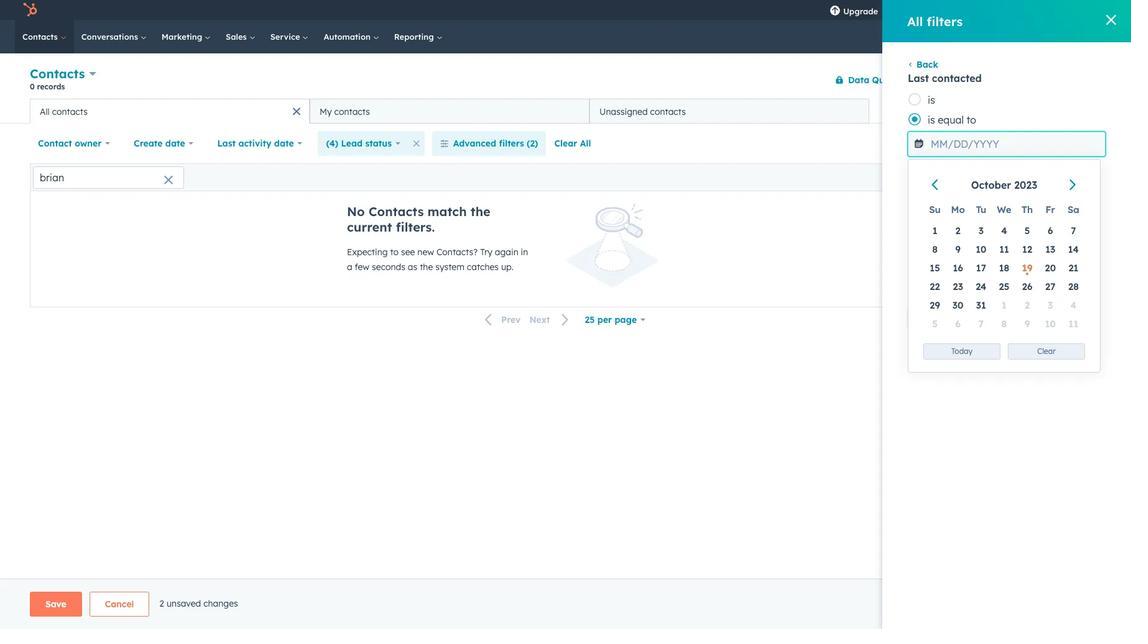 Task type: describe. For each thing, give the bounding box(es) containing it.
see
[[401, 247, 415, 258]]

service
[[270, 32, 302, 42]]

export button
[[990, 169, 1029, 186]]

after
[[938, 183, 961, 196]]

calling icon button
[[889, 1, 910, 19]]

mo
[[951, 204, 965, 216]]

25 for 25 per page
[[585, 315, 595, 326]]

activity
[[238, 138, 271, 149]]

0 horizontal spatial 8 menu item
[[923, 241, 946, 259]]

next month image
[[1066, 178, 1079, 193]]

1 vertical spatial 2
[[1025, 300, 1030, 312]]

2 inside page section element
[[159, 599, 164, 610]]

reporting
[[394, 32, 436, 42]]

1 date from the left
[[165, 138, 185, 149]]

1 horizontal spatial 4
[[1071, 300, 1076, 312]]

view for add
[[916, 106, 936, 117]]

21
[[1068, 262, 1078, 274]]

create
[[134, 138, 163, 149]]

all contacts button
[[30, 99, 310, 124]]

settings image
[[968, 6, 979, 17]]

unassigned
[[599, 106, 648, 117]]

new
[[417, 247, 434, 258]]

add view (3/5)
[[896, 106, 960, 117]]

in
[[521, 247, 528, 258]]

expecting
[[347, 247, 388, 258]]

Enter value text field
[[908, 132, 1106, 157]]

expecting to see new contacts? try again in a few seconds as the system catches up.
[[347, 247, 528, 273]]

7 for top 7 menu item
[[1071, 225, 1076, 237]]

2023
[[1014, 179, 1037, 192]]

Search name, phone, email addresses, or company search field
[[33, 166, 184, 189]]

notifications button
[[986, 0, 1007, 20]]

close image
[[1106, 15, 1116, 25]]

8 for bottommost 8 menu item
[[1001, 318, 1007, 330]]

28
[[1068, 281, 1079, 293]]

27 menu item
[[1039, 278, 1062, 297]]

less
[[938, 243, 955, 256]]

apoptosis
[[1029, 5, 1067, 15]]

29
[[930, 300, 940, 312]]

actions
[[923, 75, 949, 84]]

(2)
[[527, 138, 538, 149]]

than for is less than
[[958, 243, 979, 256]]

is for is known
[[928, 263, 935, 275]]

previous month image
[[929, 178, 943, 193]]

save for save view
[[1056, 139, 1073, 148]]

data
[[848, 74, 869, 85]]

next
[[529, 315, 550, 326]]

contacts link
[[15, 20, 74, 53]]

all filters
[[907, 13, 963, 29]]

settings link
[[960, 0, 986, 20]]

1 for 1 menu item to the left
[[932, 225, 937, 237]]

seconds
[[372, 262, 405, 273]]

per
[[597, 315, 612, 326]]

upgrade image
[[830, 6, 841, 17]]

3 for '3' menu item to the left
[[979, 225, 984, 237]]

contacts for all contacts
[[52, 106, 88, 117]]

0 horizontal spatial 9 menu item
[[946, 241, 970, 259]]

0 vertical spatial 10
[[976, 244, 986, 256]]

hubspot image
[[22, 2, 37, 17]]

contact owner button
[[30, 131, 118, 156]]

hubspot link
[[15, 2, 47, 17]]

marketing
[[162, 32, 205, 42]]

unassigned contacts button
[[589, 99, 869, 124]]

Search HubSpot search field
[[956, 26, 1109, 47]]

my
[[320, 106, 332, 117]]

24 menu item
[[970, 278, 993, 297]]

fr
[[1046, 204, 1055, 216]]

1 vertical spatial 11 menu item
[[1062, 315, 1085, 334]]

is for is before
[[928, 164, 935, 176]]

calling icon image
[[894, 6, 905, 17]]

unassigned contacts
[[599, 106, 686, 117]]

is unknown
[[928, 283, 980, 295]]

edit columns
[[1045, 173, 1090, 182]]

12
[[1022, 244, 1032, 256]]

su
[[929, 204, 941, 216]]

last for last contacted
[[908, 72, 929, 85]]

27
[[1045, 281, 1055, 293]]

is between
[[928, 203, 978, 216]]

search button
[[1096, 26, 1120, 47]]

17 menu item
[[970, 259, 993, 278]]

is for is more than
[[928, 223, 935, 236]]

contacts button
[[30, 65, 96, 83]]

records
[[37, 82, 65, 91]]

all inside clear all button
[[580, 138, 591, 149]]

0 horizontal spatial 4
[[1001, 225, 1007, 237]]

create date
[[134, 138, 185, 149]]

0 horizontal spatial 3 menu item
[[970, 222, 993, 241]]

contacts for my contacts
[[334, 106, 370, 117]]

studios
[[1069, 5, 1097, 15]]

contacted
[[932, 72, 982, 85]]

9 for leftmost 9 menu item
[[955, 244, 961, 256]]

0 vertical spatial contacts
[[22, 32, 60, 42]]

save view
[[1056, 139, 1091, 148]]

contacts for unassigned contacts
[[650, 106, 686, 117]]

9 for rightmost 9 menu item
[[1025, 318, 1030, 330]]

26
[[1022, 281, 1032, 293]]

31
[[976, 300, 986, 312]]

next button
[[525, 312, 577, 329]]

0 vertical spatial 7 menu item
[[1062, 222, 1085, 241]]

20
[[1045, 262, 1056, 274]]

advanced
[[453, 138, 496, 149]]

data quality
[[848, 74, 904, 85]]

2 date from the left
[[274, 138, 294, 149]]

1 vertical spatial 3 menu item
[[1039, 297, 1062, 315]]

26 menu item
[[1016, 278, 1039, 297]]

last activity date
[[217, 138, 294, 149]]

is for is less than
[[928, 243, 935, 256]]

up.
[[501, 262, 514, 273]]

add
[[896, 106, 913, 117]]

marketplaces button
[[913, 0, 939, 20]]

page
[[615, 315, 637, 326]]

is for is after
[[928, 183, 935, 196]]

the inside expecting to see new contacts? try again in a few seconds as the system catches up.
[[420, 262, 433, 273]]

11 for the leftmost 11 menu item
[[999, 244, 1009, 256]]

all contacts
[[40, 106, 88, 117]]

1 horizontal spatial 10 menu item
[[1039, 315, 1062, 334]]

is more than
[[928, 223, 986, 236]]

than for is more than
[[965, 223, 986, 236]]

is for is unknown
[[928, 283, 935, 295]]

1 vertical spatial 5
[[932, 318, 938, 330]]

15 menu item
[[923, 259, 946, 278]]

16 menu item
[[946, 259, 970, 278]]

upgrade
[[843, 6, 878, 16]]

clear for clear all
[[554, 138, 577, 149]]

import
[[985, 75, 1010, 84]]

1 vertical spatial 5 menu item
[[923, 315, 946, 334]]

1 vertical spatial 8 menu item
[[993, 315, 1016, 334]]

(3/5)
[[939, 106, 960, 117]]

30
[[952, 300, 964, 312]]

help button
[[939, 0, 960, 20]]

as
[[408, 262, 417, 273]]

19 menu item
[[1016, 259, 1039, 278]]

pagination navigation
[[478, 312, 577, 329]]

0 vertical spatial to
[[967, 114, 976, 126]]

1 for the right 1 menu item
[[1002, 300, 1007, 312]]

save button
[[30, 593, 82, 617]]

match
[[428, 204, 467, 219]]

20 menu item
[[1039, 259, 1062, 278]]

is for is between
[[928, 203, 935, 216]]

prev
[[501, 315, 521, 326]]

1 horizontal spatial 2 menu item
[[1016, 297, 1039, 315]]

advanced filters (2)
[[453, 138, 538, 149]]

apply filter button
[[907, 308, 967, 328]]

(4) lead status
[[326, 138, 392, 149]]



Task type: vqa. For each thing, say whether or not it's contained in the screenshot.
the Contacts?
yes



Task type: locate. For each thing, give the bounding box(es) containing it.
1 contacts from the left
[[52, 106, 88, 117]]

save
[[1056, 139, 1073, 148], [45, 599, 66, 611]]

equal
[[938, 114, 964, 126]]

6 menu item up the 13
[[1039, 222, 1062, 241]]

2 unsaved changes
[[157, 599, 238, 610]]

edit columns button
[[1037, 169, 1098, 186]]

6 down 30 menu item
[[955, 318, 961, 330]]

0 vertical spatial 1 menu item
[[923, 222, 946, 241]]

all right (2)
[[580, 138, 591, 149]]

1 vertical spatial 10 menu item
[[1039, 315, 1062, 334]]

1 vertical spatial 9
[[1025, 318, 1030, 330]]

0 horizontal spatial 6 menu item
[[946, 315, 970, 334]]

back button
[[907, 59, 938, 70]]

notifications image
[[991, 6, 1002, 17]]

22
[[930, 281, 940, 293]]

0 vertical spatial all
[[907, 13, 923, 29]]

8 left less
[[932, 244, 938, 256]]

6 menu item
[[1039, 222, 1062, 241], [946, 315, 970, 334]]

15
[[930, 262, 940, 274]]

2 menu item down 26
[[1016, 297, 1039, 315]]

5
[[1025, 225, 1030, 237], [932, 318, 938, 330]]

contacts inside unassigned contacts 'button'
[[650, 106, 686, 117]]

apply
[[918, 313, 938, 323]]

2 menu item up is less than
[[946, 222, 970, 241]]

3 menu item
[[970, 222, 993, 241], [1039, 297, 1062, 315]]

contacts right no
[[369, 204, 424, 219]]

1 vertical spatial 4
[[1071, 300, 1076, 312]]

contacts inside no contacts match the current filters.
[[369, 204, 424, 219]]

1 vertical spatial 2 menu item
[[1016, 297, 1039, 315]]

11 down 28 menu item
[[1069, 318, 1078, 330]]

1 horizontal spatial 8 menu item
[[993, 315, 1016, 334]]

4 menu item down we
[[993, 222, 1016, 241]]

6 up the 13
[[1048, 225, 1053, 237]]

2 up is less than
[[955, 225, 961, 237]]

the
[[471, 204, 490, 219], [420, 262, 433, 273]]

contacts right my
[[334, 106, 370, 117]]

1 menu item
[[923, 222, 946, 241], [993, 297, 1016, 315]]

1 is from the top
[[928, 94, 935, 106]]

save for save
[[45, 599, 66, 611]]

1 horizontal spatial 11 menu item
[[1062, 315, 1085, 334]]

is left after
[[928, 183, 935, 196]]

than down tu
[[965, 223, 986, 236]]

last inside last activity date popup button
[[217, 138, 236, 149]]

8 down 25 menu item
[[1001, 318, 1007, 330]]

0 vertical spatial 2
[[955, 225, 961, 237]]

1 horizontal spatial the
[[471, 204, 490, 219]]

view inside popup button
[[916, 106, 936, 117]]

prev button
[[478, 312, 525, 329]]

try
[[480, 247, 492, 258]]

is left less
[[928, 243, 935, 256]]

0 vertical spatial view
[[916, 106, 936, 117]]

0 horizontal spatial to
[[390, 247, 399, 258]]

service link
[[263, 20, 316, 53]]

8 for the leftmost 8 menu item
[[932, 244, 938, 256]]

than
[[965, 223, 986, 236], [958, 243, 979, 256]]

7 down 31 menu item
[[979, 318, 984, 330]]

today
[[951, 347, 972, 356]]

0 vertical spatial clear
[[554, 138, 577, 149]]

to left see
[[390, 247, 399, 258]]

0 horizontal spatial 9
[[955, 244, 961, 256]]

3 menu item down tu
[[970, 222, 993, 241]]

1 vertical spatial 7 menu item
[[970, 315, 993, 334]]

date right create
[[165, 138, 185, 149]]

is down is after
[[928, 203, 935, 216]]

contacts banner
[[30, 64, 1101, 99]]

add view (3/5) button
[[874, 99, 976, 124]]

the inside no contacts match the current filters.
[[471, 204, 490, 219]]

29 menu item
[[923, 297, 946, 315]]

4 down we
[[1001, 225, 1007, 237]]

0 vertical spatial 4 menu item
[[993, 222, 1016, 241]]

6 for the rightmost 6 menu item
[[1048, 225, 1053, 237]]

import button
[[974, 70, 1020, 90]]

save inside button
[[1056, 139, 1073, 148]]

view up columns
[[1075, 139, 1091, 148]]

9 menu item
[[946, 241, 970, 259], [1016, 315, 1039, 334]]

contacts up records on the top of page
[[30, 66, 85, 81]]

to inside expecting to see new contacts? try again in a few seconds as the system catches up.
[[390, 247, 399, 258]]

1 horizontal spatial clear
[[1037, 347, 1056, 356]]

0 vertical spatial 1
[[932, 225, 937, 237]]

clear all
[[554, 138, 591, 149]]

1 vertical spatial 10
[[1045, 318, 1056, 330]]

0 horizontal spatial view
[[916, 106, 936, 117]]

contacts inside all contacts button
[[52, 106, 88, 117]]

is
[[928, 94, 935, 106], [928, 114, 935, 126], [928, 164, 935, 176], [928, 183, 935, 196], [928, 203, 935, 216], [928, 223, 935, 236], [928, 243, 935, 256], [928, 263, 935, 275], [928, 283, 935, 295]]

6 menu item down the 30 at the right of page
[[946, 315, 970, 334]]

1 horizontal spatial 5
[[1025, 225, 1030, 237]]

0 vertical spatial filters
[[927, 13, 963, 29]]

is down actions
[[928, 94, 935, 106]]

31 menu item
[[970, 297, 993, 315]]

7 for 7 menu item to the bottom
[[979, 318, 984, 330]]

1 vertical spatial view
[[1075, 139, 1091, 148]]

5 up 12 in the right top of the page
[[1025, 225, 1030, 237]]

is left more
[[928, 223, 935, 236]]

30 menu item
[[946, 297, 970, 315]]

all down 0 records
[[40, 106, 50, 117]]

0 vertical spatial 9
[[955, 244, 961, 256]]

3 down 27 menu item
[[1048, 300, 1053, 312]]

0 horizontal spatial 1 menu item
[[923, 222, 946, 241]]

1 horizontal spatial 1
[[1002, 300, 1007, 312]]

export
[[998, 173, 1021, 182]]

cancel button
[[89, 593, 149, 617]]

3 is from the top
[[928, 164, 935, 176]]

1 down 25 menu item
[[1002, 300, 1007, 312]]

0 vertical spatial 8
[[932, 244, 938, 256]]

is before
[[928, 164, 968, 176]]

7 up 14 at right
[[1071, 225, 1076, 237]]

7 menu item
[[1062, 222, 1085, 241], [970, 315, 993, 334]]

1 horizontal spatial 1 menu item
[[993, 297, 1016, 315]]

clear inside the clear button
[[1037, 347, 1056, 356]]

tu
[[976, 204, 986, 216]]

2 contacts from the left
[[334, 106, 370, 117]]

0 vertical spatial 10 menu item
[[970, 241, 993, 259]]

the right as
[[420, 262, 433, 273]]

changes
[[203, 599, 238, 610]]

5 is from the top
[[928, 203, 935, 216]]

cancel
[[105, 599, 134, 611]]

0 horizontal spatial contacts
[[52, 106, 88, 117]]

1 vertical spatial than
[[958, 243, 979, 256]]

save inside 'button'
[[45, 599, 66, 611]]

7 is from the top
[[928, 243, 935, 256]]

1 menu item right 31
[[993, 297, 1016, 315]]

0 vertical spatial 25
[[999, 281, 1009, 293]]

clear all button
[[546, 131, 599, 156]]

0 vertical spatial 5 menu item
[[1016, 222, 1039, 241]]

1 horizontal spatial 7
[[1071, 225, 1076, 237]]

0 vertical spatial 2 menu item
[[946, 222, 970, 241]]

0 vertical spatial 11
[[999, 244, 1009, 256]]

owner
[[75, 138, 102, 149]]

filters inside button
[[499, 138, 524, 149]]

sa
[[1068, 204, 1079, 216]]

1 vertical spatial 6 menu item
[[946, 315, 970, 334]]

0 horizontal spatial clear
[[554, 138, 577, 149]]

1 vertical spatial 1 menu item
[[993, 297, 1016, 315]]

1 vertical spatial 6
[[955, 318, 961, 330]]

1 horizontal spatial last
[[908, 72, 929, 85]]

4 down 28 menu item
[[1071, 300, 1076, 312]]

is for is
[[928, 94, 935, 106]]

th
[[1022, 204, 1033, 216]]

last left activity
[[217, 138, 236, 149]]

8 is from the top
[[928, 263, 935, 275]]

11 menu item up 18
[[993, 241, 1016, 259]]

3 menu item down 27
[[1039, 297, 1062, 315]]

0 horizontal spatial 3
[[979, 225, 984, 237]]

1 left more
[[932, 225, 937, 237]]

again
[[495, 247, 518, 258]]

filters for advanced
[[499, 138, 524, 149]]

clear for clear
[[1037, 347, 1056, 356]]

0
[[30, 82, 35, 91]]

1 horizontal spatial 5 menu item
[[1016, 222, 1039, 241]]

all for all contacts
[[40, 106, 50, 117]]

automation link
[[316, 20, 387, 53]]

than up 16 at right top
[[958, 243, 979, 256]]

is up the 29
[[928, 283, 935, 295]]

25 per page button
[[577, 308, 653, 333]]

page section element
[[0, 593, 1131, 617]]

0 horizontal spatial 4 menu item
[[993, 222, 1016, 241]]

0 horizontal spatial the
[[420, 262, 433, 273]]

all right calling icon
[[907, 13, 923, 29]]

0 horizontal spatial 5
[[932, 318, 938, 330]]

4 menu item
[[993, 222, 1016, 241], [1062, 297, 1085, 315]]

0 horizontal spatial 2
[[159, 599, 164, 610]]

is left equal
[[928, 114, 935, 126]]

9 up the clear button at the bottom right
[[1025, 318, 1030, 330]]

the right match
[[471, 204, 490, 219]]

filter
[[940, 313, 956, 323]]

0 vertical spatial 4
[[1001, 225, 1007, 237]]

2 horizontal spatial 2
[[1025, 300, 1030, 312]]

6 for bottom 6 menu item
[[955, 318, 961, 330]]

16
[[953, 262, 963, 274]]

1 horizontal spatial contacts
[[334, 106, 370, 117]]

1 horizontal spatial filters
[[927, 13, 963, 29]]

1 vertical spatial 11
[[1069, 318, 1078, 330]]

1 horizontal spatial 6
[[1048, 225, 1053, 237]]

1 horizontal spatial 6 menu item
[[1039, 222, 1062, 241]]

1 horizontal spatial 3 menu item
[[1039, 297, 1062, 315]]

help image
[[944, 6, 955, 17]]

0 horizontal spatial 11
[[999, 244, 1009, 256]]

6 is from the top
[[928, 223, 935, 236]]

is known
[[928, 263, 968, 275]]

my contacts
[[320, 106, 370, 117]]

28 menu item
[[1062, 278, 1085, 297]]

0 vertical spatial 5
[[1025, 225, 1030, 237]]

23 menu item
[[946, 278, 970, 297]]

5 menu item
[[1016, 222, 1039, 241], [923, 315, 946, 334]]

clear input image
[[164, 176, 173, 186]]

1 vertical spatial 8
[[1001, 318, 1007, 330]]

search image
[[1102, 31, 1114, 42]]

11 menu item
[[993, 241, 1016, 259], [1062, 315, 1085, 334]]

2 down 26 menu item
[[1025, 300, 1030, 312]]

1 vertical spatial contacts
[[30, 66, 85, 81]]

contacts down hubspot link
[[22, 32, 60, 42]]

menu containing apoptosis studios
[[822, 0, 1116, 24]]

2 left unsaved
[[159, 599, 164, 610]]

22 menu item
[[923, 278, 946, 297]]

9 is from the top
[[928, 283, 935, 295]]

10 up 17
[[976, 244, 986, 256]]

0 horizontal spatial all
[[40, 106, 50, 117]]

11 for the bottom 11 menu item
[[1069, 318, 1078, 330]]

8 menu item up 15
[[923, 241, 946, 259]]

5 left filter
[[932, 318, 938, 330]]

25 left per
[[585, 315, 595, 326]]

a
[[347, 262, 352, 273]]

3 down tu
[[979, 225, 984, 237]]

date right activity
[[274, 138, 294, 149]]

4 menu item down the 28
[[1062, 297, 1085, 315]]

view right add
[[916, 106, 936, 117]]

7 menu item up 14 at right
[[1062, 222, 1085, 241]]

no contacts match the current filters.
[[347, 204, 490, 235]]

last for last activity date
[[217, 138, 236, 149]]

9 right less
[[955, 244, 961, 256]]

is up previous month icon
[[928, 164, 935, 176]]

to right equal
[[967, 114, 976, 126]]

data quality button
[[827, 67, 905, 92]]

marketing link
[[154, 20, 218, 53]]

25 inside menu item
[[999, 281, 1009, 293]]

1 vertical spatial 1
[[1002, 300, 1007, 312]]

1 horizontal spatial all
[[580, 138, 591, 149]]

25 menu item
[[993, 278, 1016, 297]]

filters for all
[[927, 13, 963, 29]]

0 horizontal spatial 11 menu item
[[993, 241, 1016, 259]]

1 horizontal spatial 10
[[1045, 318, 1056, 330]]

save view button
[[1034, 134, 1101, 154]]

1 horizontal spatial 2
[[955, 225, 961, 237]]

9 menu item up 16 at right top
[[946, 241, 970, 259]]

clear inside clear all button
[[554, 138, 577, 149]]

8 menu item down 25 menu item
[[993, 315, 1016, 334]]

4 is from the top
[[928, 183, 935, 196]]

all inside all contacts button
[[40, 106, 50, 117]]

1 vertical spatial the
[[420, 262, 433, 273]]

10 menu item
[[970, 241, 993, 259], [1039, 315, 1062, 334]]

1 horizontal spatial view
[[1075, 139, 1091, 148]]

0 vertical spatial 6 menu item
[[1039, 222, 1062, 241]]

0 horizontal spatial save
[[45, 599, 66, 611]]

marketplaces image
[[920, 6, 932, 17]]

21 menu item
[[1062, 259, 1085, 278]]

today button
[[923, 344, 1000, 360]]

0 horizontal spatial 8
[[932, 244, 938, 256]]

8 menu item
[[923, 241, 946, 259], [993, 315, 1016, 334]]

apoptosis studios
[[1029, 5, 1097, 15]]

13
[[1045, 244, 1055, 256]]

2 menu item
[[946, 222, 970, 241], [1016, 297, 1039, 315]]

13 menu item
[[1039, 241, 1062, 259]]

3 for bottommost '3' menu item
[[1048, 300, 1053, 312]]

1 horizontal spatial save
[[1056, 139, 1073, 148]]

1 horizontal spatial 3
[[1048, 300, 1053, 312]]

25 for 25
[[999, 281, 1009, 293]]

11 up 18
[[999, 244, 1009, 256]]

contacts inside popup button
[[30, 66, 85, 81]]

1 vertical spatial filters
[[499, 138, 524, 149]]

25 inside popup button
[[585, 315, 595, 326]]

0 horizontal spatial date
[[165, 138, 185, 149]]

tara schultz image
[[1015, 4, 1026, 16]]

3
[[979, 225, 984, 237], [1048, 300, 1053, 312]]

is for is equal to
[[928, 114, 935, 126]]

0 vertical spatial 7
[[1071, 225, 1076, 237]]

1 vertical spatial last
[[217, 138, 236, 149]]

1 menu item up less
[[923, 222, 946, 241]]

10 menu item up 17
[[970, 241, 993, 259]]

9 menu item up the clear button at the bottom right
[[1016, 315, 1039, 334]]

24
[[976, 281, 987, 293]]

19
[[1022, 262, 1032, 274]]

2 vertical spatial 2
[[159, 599, 164, 610]]

1 horizontal spatial date
[[274, 138, 294, 149]]

contacts down records on the top of page
[[52, 106, 88, 117]]

18
[[999, 262, 1009, 274]]

0 vertical spatial 9 menu item
[[946, 241, 970, 259]]

2
[[955, 225, 961, 237], [1025, 300, 1030, 312], [159, 599, 164, 610]]

3 contacts from the left
[[650, 106, 686, 117]]

known
[[938, 263, 968, 275]]

menu
[[822, 0, 1116, 24]]

1 horizontal spatial 7 menu item
[[1062, 222, 1085, 241]]

contacts
[[22, 32, 60, 42], [30, 66, 85, 81], [369, 204, 424, 219]]

contacts right unassigned
[[650, 106, 686, 117]]

0 vertical spatial the
[[471, 204, 490, 219]]

current
[[347, 219, 392, 235]]

lead
[[341, 138, 363, 149]]

14
[[1068, 244, 1079, 256]]

14 menu item
[[1062, 241, 1085, 259]]

10 menu item up the clear button at the bottom right
[[1039, 315, 1062, 334]]

is after
[[928, 183, 961, 196]]

sales link
[[218, 20, 263, 53]]

no
[[347, 204, 365, 219]]

1 vertical spatial 9 menu item
[[1016, 315, 1039, 334]]

7 menu item down 31
[[970, 315, 993, 334]]

all for all filters
[[907, 13, 923, 29]]

8
[[932, 244, 938, 256], [1001, 318, 1007, 330]]

view for save
[[1075, 139, 1091, 148]]

clear
[[554, 138, 577, 149], [1037, 347, 1056, 356]]

0 vertical spatial 6
[[1048, 225, 1053, 237]]

last down back button
[[908, 72, 929, 85]]

10 up the clear button at the bottom right
[[1045, 318, 1056, 330]]

contact
[[38, 138, 72, 149]]

1 horizontal spatial 8
[[1001, 318, 1007, 330]]

actions button
[[912, 70, 967, 90]]

18 menu item
[[993, 259, 1016, 278]]

is equal to
[[928, 114, 976, 126]]

0 horizontal spatial 25
[[585, 315, 595, 326]]

contacts inside 'my contacts' button
[[334, 106, 370, 117]]

1
[[932, 225, 937, 237], [1002, 300, 1007, 312]]

is up "22"
[[928, 263, 935, 275]]

october
[[971, 179, 1011, 192]]

0 horizontal spatial last
[[217, 138, 236, 149]]

2 is from the top
[[928, 114, 935, 126]]

1 vertical spatial clear
[[1037, 347, 1056, 356]]

advanced filters (2) button
[[432, 131, 546, 156]]

(4) lead status button
[[318, 131, 408, 156]]

25 down 18 menu item
[[999, 281, 1009, 293]]

12 menu item
[[1016, 241, 1039, 259]]

1 horizontal spatial 4 menu item
[[1062, 297, 1085, 315]]

1 horizontal spatial 9 menu item
[[1016, 315, 1039, 334]]

view inside button
[[1075, 139, 1091, 148]]

filters.
[[396, 219, 435, 235]]

apoptosis studios button
[[1007, 0, 1116, 20]]

2 vertical spatial contacts
[[369, 204, 424, 219]]

0 horizontal spatial 7 menu item
[[970, 315, 993, 334]]

11 menu item down 28 menu item
[[1062, 315, 1085, 334]]



